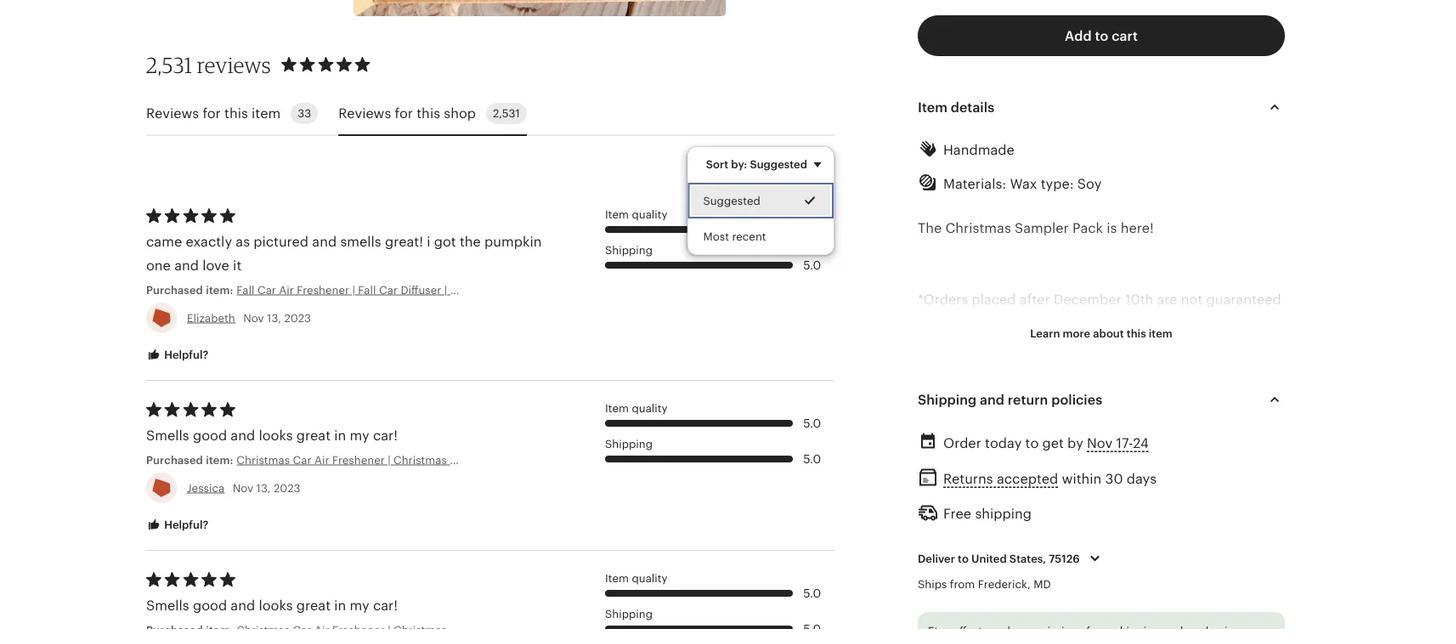 Task type: locate. For each thing, give the bounding box(es) containing it.
1 vertical spatial great
[[297, 598, 331, 613]]

md
[[1034, 578, 1051, 590]]

by
[[975, 315, 991, 331], [1068, 435, 1084, 451]]

33
[[298, 107, 311, 120]]

most
[[704, 230, 730, 243]]

1 vertical spatial hanging
[[521, 453, 566, 466]]

1 vertical spatial •
[[918, 601, 923, 616]]

holiday
[[994, 458, 1041, 473]]

handmade
[[944, 142, 1015, 157]]

deliver to united states, 75126 button
[[905, 541, 1118, 576]]

or down small
[[964, 410, 978, 426]]

1 horizontal spatial hanging
[[521, 453, 566, 466]]

1 vertical spatial freshener
[[332, 453, 385, 466]]

to left the arrive
[[918, 315, 931, 331]]

2 item quality from the top
[[605, 402, 668, 415]]

reviews for this shop
[[338, 106, 476, 121]]

1 vertical spatial in
[[334, 598, 346, 613]]

0 vertical spatial item
[[252, 106, 281, 121]]

1 item: from the top
[[206, 284, 233, 296]]

2 quality from the top
[[632, 402, 668, 415]]

1 vertical spatial purchased
[[146, 453, 203, 466]]

2 reviews from the left
[[338, 106, 391, 121]]

1 vertical spatial item:
[[206, 453, 233, 466]]

0 horizontal spatial by
[[975, 315, 991, 331]]

more
[[1063, 327, 1091, 339]]

0 horizontal spatial 2,531
[[146, 52, 193, 78]]

0 horizontal spatial this
[[224, 106, 248, 121]]

item inside dropdown button
[[1149, 327, 1173, 339]]

spaces.
[[1190, 410, 1240, 426]]

shipping and return policies
[[918, 392, 1103, 407]]

most recent button
[[688, 219, 834, 255]]

0 vertical spatial hanging
[[450, 284, 495, 296]]

0 vertical spatial item:
[[206, 284, 233, 296]]

1 vertical spatial item
[[1149, 327, 1173, 339]]

1 horizontal spatial the
[[918, 458, 939, 473]]

are up favorites
[[1083, 387, 1104, 402]]

suggested up most recent at the top of page
[[704, 194, 761, 207]]

1 looks from the top
[[259, 428, 293, 443]]

1 vertical spatial 2,531
[[493, 107, 520, 120]]

1 horizontal spatial by
[[1068, 435, 1084, 451]]

by inside *orders placed after december 10th are not guaranteed to arrive by christmas.*
[[975, 315, 991, 331]]

helpful? button down elizabeth link on the left of the page
[[133, 339, 221, 371]]

fall down came exactly as pictured and smells great! i got the pumpkin one and love it
[[358, 284, 376, 296]]

1 horizontal spatial air
[[315, 453, 329, 466]]

2 vertical spatial the
[[918, 458, 939, 473]]

2 helpful? button from the top
[[133, 509, 221, 541]]

1 item quality from the top
[[605, 208, 668, 221]]

1 vertical spatial 2023
[[274, 482, 301, 494]]

2023 right "jessica" link
[[274, 482, 301, 494]]

reviews
[[197, 52, 271, 78]]

item:
[[206, 284, 233, 296], [206, 453, 233, 466]]

the down choose
[[918, 458, 939, 473]]

reviews
[[146, 106, 199, 121], [338, 106, 391, 121]]

2 vertical spatial item quality
[[605, 572, 668, 584]]

1 vertical spatial car!
[[373, 598, 398, 613]]

for down 'smaller' on the right of the page
[[1157, 434, 1176, 450]]

by down placed
[[975, 315, 991, 331]]

0 vertical spatial in
[[334, 428, 346, 443]]

nov
[[243, 312, 264, 324], [1087, 435, 1113, 451], [233, 482, 253, 494]]

0 vertical spatial smells
[[146, 428, 189, 443]]

0 vertical spatial car!
[[373, 428, 398, 443]]

this for shop
[[417, 106, 440, 121]]

2 in from the top
[[334, 598, 346, 613]]

air
[[279, 284, 294, 296], [315, 453, 329, 466]]

0 horizontal spatial the
[[460, 234, 481, 249]]

0 vertical spatial good
[[193, 428, 227, 443]]

0 vertical spatial my
[[350, 428, 370, 443]]

1 vertical spatial the
[[1107, 387, 1129, 402]]

2,531 for 2,531
[[493, 107, 520, 120]]

the right got
[[460, 234, 481, 249]]

smells
[[146, 428, 189, 443], [146, 598, 189, 613]]

*orders placed after december 10th are not guaranteed to arrive by christmas.*
[[918, 291, 1282, 331]]

item quality for fall car air freshener | fall car diffuser | hanging diffuser
[[605, 208, 668, 221]]

item quality for christmas car air freshener | christmas car diffuser | hanging diffuser
[[605, 402, 668, 415]]

this left "shop"
[[417, 106, 440, 121]]

0 vertical spatial 13,
[[267, 312, 281, 324]]

are inside these small 4oz. candles are the best way to try out new scents or get all your favorites for smaller spaces. choose any 4 christmas scents! buy for yourself or give the perfect holiday gift!
[[1083, 387, 1104, 402]]

0 vertical spatial great
[[297, 428, 331, 443]]

get inside these small 4oz. candles are the best way to try out new scents or get all your favorites for smaller spaces. choose any 4 christmas scents! buy for yourself or give the perfect holiday gift!
[[981, 410, 1003, 426]]

0 horizontal spatial fall
[[237, 284, 255, 296]]

nov for smells good and looks great in my car!
[[233, 482, 253, 494]]

30
[[1106, 471, 1123, 486]]

0 vertical spatial smells good and looks great in my car!
[[146, 428, 398, 443]]

reviews for reviews for this shop
[[338, 106, 391, 121]]

• size: volume 4oz | 2.25 x 2.75" • wick: cotton (lead and zinc free)
[[918, 577, 1146, 616]]

2 my from the top
[[350, 598, 370, 613]]

quality for purchased item: fall car air freshener | fall car diffuser | hanging diffuser
[[632, 208, 668, 221]]

are inside *orders placed after december 10th are not guaranteed to arrive by christmas.*
[[1157, 291, 1178, 307]]

| inside • size: volume 4oz | 2.25 x 2.75" • wick: cotton (lead and zinc free)
[[1041, 577, 1044, 592]]

materials: wax type: soy
[[944, 176, 1102, 191]]

0 horizontal spatial or
[[964, 410, 978, 426]]

christmas
[[946, 220, 1011, 235], [1010, 434, 1076, 450], [237, 453, 290, 466], [394, 453, 447, 466]]

2 horizontal spatial this
[[1127, 327, 1146, 339]]

purchased down one
[[146, 284, 203, 296]]

•
[[918, 577, 923, 592], [918, 601, 923, 616]]

2,531 right "shop"
[[493, 107, 520, 120]]

any
[[971, 434, 994, 450]]

free)
[[1114, 601, 1146, 616]]

1 horizontal spatial or
[[1235, 434, 1249, 450]]

states,
[[1010, 552, 1047, 565]]

• left the size: at the bottom right of the page
[[918, 577, 923, 592]]

to inside deliver to united states, 75126 dropdown button
[[958, 552, 969, 565]]

freshener for smells
[[297, 284, 349, 296]]

and inside dropdown button
[[980, 392, 1005, 407]]

nov left 17-
[[1087, 435, 1113, 451]]

1 helpful? button from the top
[[133, 339, 221, 371]]

2 smells from the top
[[146, 598, 189, 613]]

1 vertical spatial quality
[[632, 402, 668, 415]]

menu containing suggested
[[687, 146, 835, 256]]

accepted
[[997, 471, 1059, 486]]

0 horizontal spatial get
[[981, 410, 1003, 426]]

sort by: suggested button
[[693, 146, 841, 182]]

nov 17-24 button
[[1087, 430, 1149, 456]]

menu
[[687, 146, 835, 256]]

1 horizontal spatial get
[[1043, 435, 1064, 451]]

13, right elizabeth link on the left of the page
[[267, 312, 281, 324]]

to inside *orders placed after december 10th are not guaranteed to arrive by christmas.*
[[918, 315, 931, 331]]

0 vertical spatial the
[[460, 234, 481, 249]]

item: up "jessica" link
[[206, 453, 233, 466]]

return
[[1008, 392, 1048, 407]]

1 reviews from the left
[[146, 106, 199, 121]]

1 good from the top
[[193, 428, 227, 443]]

1 vertical spatial helpful? button
[[133, 509, 221, 541]]

helpful? button for came exactly as pictured and smells great! i got the pumpkin one and love it
[[133, 339, 221, 371]]

0 vertical spatial looks
[[259, 428, 293, 443]]

item left 33
[[252, 106, 281, 121]]

2 helpful? from the top
[[162, 518, 209, 531]]

helpful? button
[[133, 339, 221, 371], [133, 509, 221, 541]]

gift!
[[1045, 458, 1071, 473]]

1 vertical spatial suggested
[[704, 194, 761, 207]]

helpful? down "jessica" link
[[162, 518, 209, 531]]

get up gift!
[[1043, 435, 1064, 451]]

for up 17-
[[1117, 410, 1136, 426]]

1 vertical spatial are
[[1083, 387, 1104, 402]]

nov right elizabeth
[[243, 312, 264, 324]]

2,531 for 2,531 reviews
[[146, 52, 193, 78]]

item: down the love
[[206, 284, 233, 296]]

0 horizontal spatial are
[[1083, 387, 1104, 402]]

0 vertical spatial quality
[[632, 208, 668, 221]]

these small 4oz. candles are the best way to try out new scents or get all your favorites for smaller spaces. choose any 4 christmas scents! buy for yourself or give the perfect holiday gift!
[[918, 387, 1284, 473]]

item
[[918, 99, 948, 115], [605, 208, 629, 221], [605, 402, 629, 415], [605, 572, 629, 584]]

came
[[146, 234, 182, 249]]

1 smells good and looks great in my car! from the top
[[146, 428, 398, 443]]

elizabeth nov 13, 2023
[[187, 312, 311, 324]]

0 vertical spatial helpful? button
[[133, 339, 221, 371]]

2 vertical spatial quality
[[632, 572, 668, 584]]

1 vertical spatial item quality
[[605, 402, 668, 415]]

1 horizontal spatial this
[[417, 106, 440, 121]]

0 vertical spatial suggested
[[750, 158, 808, 171]]

13,
[[267, 312, 281, 324], [256, 482, 271, 494]]

1 horizontal spatial item
[[1149, 327, 1173, 339]]

1 horizontal spatial fall
[[358, 284, 376, 296]]

hanging for i
[[450, 284, 495, 296]]

and
[[312, 234, 337, 249], [174, 258, 199, 273], [980, 392, 1005, 407], [231, 428, 255, 443], [231, 598, 255, 613], [1054, 601, 1078, 616]]

1 purchased from the top
[[146, 284, 203, 296]]

0 vertical spatial •
[[918, 577, 923, 592]]

for down 2,531 reviews
[[203, 106, 221, 121]]

policies
[[1052, 392, 1103, 407]]

2023 down "purchased item: fall car air freshener | fall car diffuser | hanging diffuser"
[[284, 312, 311, 324]]

to inside the add to cart button
[[1095, 28, 1109, 43]]

1 vertical spatial smells
[[146, 598, 189, 613]]

2023 for looks
[[274, 482, 301, 494]]

freshener
[[297, 284, 349, 296], [332, 453, 385, 466]]

• left wick:
[[918, 601, 923, 616]]

1 vertical spatial helpful?
[[162, 518, 209, 531]]

shipping
[[605, 244, 653, 256], [918, 392, 977, 407], [605, 437, 653, 450], [605, 607, 653, 620]]

2 item: from the top
[[206, 453, 233, 466]]

0 vertical spatial 2,531
[[146, 52, 193, 78]]

air for and
[[279, 284, 294, 296]]

1 vertical spatial 13,
[[256, 482, 271, 494]]

2,531 left reviews on the left of the page
[[146, 52, 193, 78]]

0 vertical spatial 2023
[[284, 312, 311, 324]]

1 vertical spatial looks
[[259, 598, 293, 613]]

3 5.0 from the top
[[803, 452, 821, 466]]

suggested right by:
[[750, 158, 808, 171]]

sort
[[706, 158, 729, 171]]

the left best
[[1107, 387, 1129, 402]]

to left cart
[[1095, 28, 1109, 43]]

to left try
[[1193, 387, 1207, 402]]

1 vertical spatial my
[[350, 598, 370, 613]]

by down favorites
[[1068, 435, 1084, 451]]

2 vertical spatial nov
[[233, 482, 253, 494]]

1 horizontal spatial reviews
[[338, 106, 391, 121]]

0 horizontal spatial reviews
[[146, 106, 199, 121]]

helpful? button for smells good and looks great in my car!
[[133, 509, 221, 541]]

pack
[[1073, 220, 1103, 235]]

0 horizontal spatial air
[[279, 284, 294, 296]]

0 horizontal spatial hanging
[[450, 284, 495, 296]]

type:
[[1041, 176, 1074, 191]]

helpful? button down "jessica" link
[[133, 509, 221, 541]]

1 great from the top
[[297, 428, 331, 443]]

it
[[233, 258, 242, 273]]

tab list
[[146, 93, 835, 136]]

to inside these small 4oz. candles are the best way to try out new scents or get all your favorites for smaller spaces. choose any 4 christmas scents! buy for yourself or give the perfect holiday gift!
[[1193, 387, 1207, 402]]

to down the your
[[1026, 435, 1039, 451]]

size:
[[926, 577, 957, 592]]

item: for exactly
[[206, 284, 233, 296]]

0 vertical spatial helpful?
[[162, 348, 209, 361]]

1 smells from the top
[[146, 428, 189, 443]]

fall
[[237, 284, 255, 296], [358, 284, 376, 296]]

smaller
[[1139, 410, 1186, 426]]

2 purchased from the top
[[146, 453, 203, 466]]

yourself
[[1179, 434, 1231, 450]]

frederick,
[[978, 578, 1031, 590]]

my
[[350, 428, 370, 443], [350, 598, 370, 613]]

elizabeth link
[[187, 312, 235, 324]]

for left "shop"
[[395, 106, 413, 121]]

love
[[202, 258, 229, 273]]

13, right "jessica" link
[[256, 482, 271, 494]]

13, for pictured
[[267, 312, 281, 324]]

christmas car air freshener | christmas car diffuser | hanging diffuser link
[[237, 452, 610, 468]]

0 vertical spatial air
[[279, 284, 294, 296]]

are
[[1157, 291, 1178, 307], [1083, 387, 1104, 402]]

shipping inside dropdown button
[[918, 392, 977, 407]]

helpful? down elizabeth link on the left of the page
[[162, 348, 209, 361]]

5.0
[[803, 258, 821, 272], [803, 416, 821, 430], [803, 452, 821, 466], [803, 586, 821, 600]]

1 vertical spatial air
[[315, 453, 329, 466]]

nov right "jessica" link
[[233, 482, 253, 494]]

to up from
[[958, 552, 969, 565]]

1 vertical spatial smells good and looks great in my car!
[[146, 598, 398, 613]]

1 helpful? from the top
[[162, 348, 209, 361]]

cotton
[[965, 601, 1011, 616]]

car
[[257, 284, 276, 296], [379, 284, 398, 296], [293, 453, 312, 466], [450, 453, 469, 466]]

0 vertical spatial nov
[[243, 312, 264, 324]]

0 vertical spatial or
[[964, 410, 978, 426]]

fall down it
[[237, 284, 255, 296]]

nov for came exactly as pictured and smells great! i got the pumpkin one and love it
[[243, 312, 264, 324]]

item inside dropdown button
[[918, 99, 948, 115]]

1 vertical spatial get
[[1043, 435, 1064, 451]]

0 vertical spatial freshener
[[297, 284, 349, 296]]

this down reviews on the left of the page
[[224, 106, 248, 121]]

item down the 10th
[[1149, 327, 1173, 339]]

or left give
[[1235, 434, 1249, 450]]

0 vertical spatial purchased
[[146, 284, 203, 296]]

2 car! from the top
[[373, 598, 398, 613]]

this right the about
[[1127, 327, 1146, 339]]

are left not
[[1157, 291, 1178, 307]]

reviews down 2,531 reviews
[[146, 106, 199, 121]]

0 vertical spatial get
[[981, 410, 1003, 426]]

2 horizontal spatial the
[[1107, 387, 1129, 402]]

0 vertical spatial item quality
[[605, 208, 668, 221]]

small
[[960, 387, 994, 402]]

1 vertical spatial good
[[193, 598, 227, 613]]

arrive
[[935, 315, 972, 331]]

got
[[434, 234, 456, 249]]

1 horizontal spatial 2,531
[[493, 107, 520, 120]]

get
[[981, 410, 1003, 426], [1043, 435, 1064, 451]]

4oz.
[[998, 387, 1025, 402]]

sort by: suggested
[[706, 158, 808, 171]]

2023
[[284, 312, 311, 324], [274, 482, 301, 494]]

reviews right 33
[[338, 106, 391, 121]]

1 5.0 from the top
[[803, 258, 821, 272]]

0 vertical spatial are
[[1157, 291, 1178, 307]]

0 horizontal spatial item
[[252, 106, 281, 121]]

1 horizontal spatial are
[[1157, 291, 1178, 307]]

get left all
[[981, 410, 1003, 426]]

0 vertical spatial by
[[975, 315, 991, 331]]

purchased up "jessica" link
[[146, 453, 203, 466]]

the inside came exactly as pictured and smells great! i got the pumpkin one and love it
[[460, 234, 481, 249]]

1 quality from the top
[[632, 208, 668, 221]]



Task type: describe. For each thing, give the bounding box(es) containing it.
2 fall from the left
[[358, 284, 376, 296]]

purchased item: christmas car air freshener | christmas car diffuser | hanging diffuser
[[146, 453, 610, 466]]

returns
[[944, 471, 993, 486]]

pictured
[[254, 234, 309, 249]]

1 vertical spatial or
[[1235, 434, 1249, 450]]

exactly
[[186, 234, 232, 249]]

recent
[[732, 230, 767, 243]]

item inside tab list
[[252, 106, 281, 121]]

item: for good
[[206, 453, 233, 466]]

hanging for car!
[[521, 453, 566, 466]]

learn more about this item
[[1030, 327, 1173, 339]]

details
[[951, 99, 995, 115]]

your
[[1025, 410, 1054, 426]]

materials:
[[944, 176, 1007, 191]]

1 vertical spatial nov
[[1087, 435, 1113, 451]]

1 • from the top
[[918, 577, 923, 592]]

75126
[[1049, 552, 1080, 565]]

is
[[1107, 220, 1117, 235]]

today
[[985, 435, 1022, 451]]

elizabeth
[[187, 312, 235, 324]]

christmas inside these small 4oz. candles are the best way to try out new scents or get all your favorites for smaller spaces. choose any 4 christmas scents! buy for yourself or give the perfect holiday gift!
[[1010, 434, 1076, 450]]

christmas.*
[[995, 315, 1071, 331]]

order
[[944, 435, 982, 451]]

add to cart
[[1065, 28, 1138, 43]]

fall car air freshener | fall car diffuser | hanging diffuser link
[[237, 282, 539, 298]]

jessica link
[[187, 482, 225, 494]]

1 vertical spatial by
[[1068, 435, 1084, 451]]

order today to get by nov 17-24
[[944, 435, 1149, 451]]

2,531 reviews
[[146, 52, 271, 78]]

helpful? for smells good and looks great in my car!
[[162, 518, 209, 531]]

purchased for smells good and looks great in my car!
[[146, 453, 203, 466]]

ships from frederick, md
[[918, 578, 1051, 590]]

add
[[1065, 28, 1092, 43]]

4 5.0 from the top
[[803, 586, 821, 600]]

zinc
[[1082, 601, 1110, 616]]

united
[[972, 552, 1007, 565]]

learn more about this item button
[[1018, 318, 1186, 349]]

2 • from the top
[[918, 601, 923, 616]]

quality for purchased item: christmas car air freshener | christmas car diffuser | hanging diffuser
[[632, 402, 668, 415]]

1 my from the top
[[350, 428, 370, 443]]

this inside dropdown button
[[1127, 327, 1146, 339]]

purchased for came exactly as pictured and smells great! i got the pumpkin one and love it
[[146, 284, 203, 296]]

item details
[[918, 99, 995, 115]]

cart
[[1112, 28, 1138, 43]]

2 5.0 from the top
[[803, 416, 821, 430]]

these
[[918, 387, 957, 402]]

ships
[[918, 578, 947, 590]]

2 good from the top
[[193, 598, 227, 613]]

one
[[146, 258, 171, 273]]

reviews for this item
[[146, 106, 281, 121]]

suggested inside sort by: suggested dropdown button
[[750, 158, 808, 171]]

and inside • size: volume 4oz | 2.25 x 2.75" • wick: cotton (lead and zinc free)
[[1054, 601, 1078, 616]]

item details button
[[903, 87, 1301, 127]]

purchased item: fall car air freshener | fall car diffuser | hanging diffuser
[[146, 284, 539, 296]]

not
[[1181, 291, 1203, 307]]

great!
[[385, 234, 423, 249]]

air for great
[[315, 453, 329, 466]]

shipping and return policies button
[[903, 379, 1301, 420]]

by:
[[731, 158, 747, 171]]

2 great from the top
[[297, 598, 331, 613]]

shipping
[[975, 506, 1032, 521]]

december
[[1054, 291, 1122, 307]]

as
[[236, 234, 250, 249]]

reviews for reviews for this item
[[146, 106, 199, 121]]

2 smells good and looks great in my car! from the top
[[146, 598, 398, 613]]

perfect
[[943, 458, 990, 473]]

2023 for pictured
[[284, 312, 311, 324]]

24
[[1133, 435, 1149, 451]]

1 car! from the top
[[373, 428, 398, 443]]

most recent
[[704, 230, 767, 243]]

placed
[[972, 291, 1016, 307]]

13, for looks
[[256, 482, 271, 494]]

choose
[[918, 434, 968, 450]]

guaranteed
[[1207, 291, 1282, 307]]

suggested inside button
[[704, 194, 761, 207]]

candles
[[1029, 387, 1080, 402]]

jessica
[[187, 482, 225, 494]]

1 fall from the left
[[237, 284, 255, 296]]

helpful? for came exactly as pictured and smells great! i got the pumpkin one and love it
[[162, 348, 209, 361]]

volume
[[961, 577, 1010, 592]]

shop
[[444, 106, 476, 121]]

the
[[918, 220, 942, 235]]

3 item quality from the top
[[605, 572, 668, 584]]

17-
[[1117, 435, 1133, 451]]

2 looks from the top
[[259, 598, 293, 613]]

within
[[1062, 471, 1102, 486]]

try
[[1210, 387, 1228, 402]]

way
[[1164, 387, 1190, 402]]

from
[[950, 578, 975, 590]]

wax
[[1010, 176, 1038, 191]]

smells
[[340, 234, 381, 249]]

after
[[1020, 291, 1051, 307]]

here!
[[1121, 220, 1154, 235]]

this for item
[[224, 106, 248, 121]]

free
[[944, 506, 972, 521]]

buy
[[1130, 434, 1154, 450]]

freshener for in
[[332, 453, 385, 466]]

1 in from the top
[[334, 428, 346, 443]]

3 quality from the top
[[632, 572, 668, 584]]

about
[[1093, 327, 1124, 339]]

i
[[427, 234, 431, 249]]

new
[[1257, 387, 1284, 402]]

sampler
[[1015, 220, 1069, 235]]

4oz
[[1014, 577, 1037, 592]]

days
[[1127, 471, 1157, 486]]

returns accepted button
[[944, 466, 1059, 491]]

scents
[[918, 410, 961, 426]]

give
[[1252, 434, 1280, 450]]

wick:
[[926, 601, 962, 616]]

2.25
[[1048, 577, 1075, 592]]

free shipping
[[944, 506, 1032, 521]]

10th
[[1125, 291, 1154, 307]]

2.75"
[[1090, 577, 1121, 592]]

returns accepted within 30 days
[[944, 471, 1157, 486]]

tab list containing reviews for this item
[[146, 93, 835, 136]]



Task type: vqa. For each thing, say whether or not it's contained in the screenshot.
2nd Customer Service from the bottom
no



